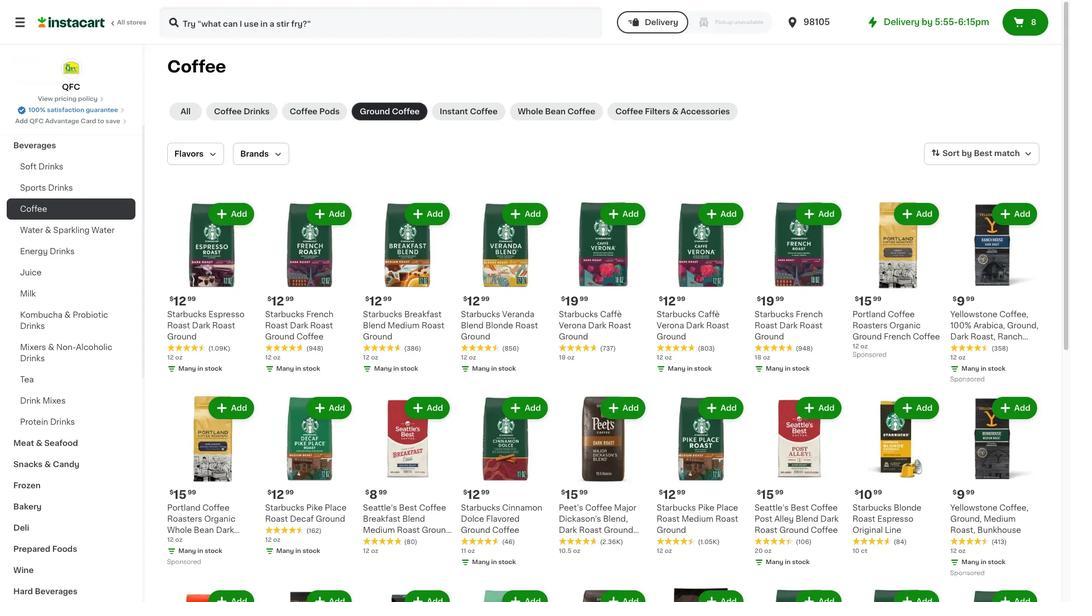 Task type: describe. For each thing, give the bounding box(es) containing it.
bakery link
[[7, 496, 135, 517]]

drink
[[20, 397, 41, 405]]

12 inside portland coffee roasters organic ground french coffee 12 oz
[[853, 343, 859, 349]]

starbucks inside starbucks pike place roast medium roast ground
[[657, 504, 696, 512]]

12 oz for starbucks pike place roast medium roast ground
[[657, 548, 672, 554]]

10 ct
[[853, 548, 868, 554]]

foods
[[52, 545, 77, 553]]

roast inside seattle's best coffee breakfast blend medium roast ground coffee
[[397, 527, 420, 534]]

drinks for protein drinks
[[50, 418, 75, 426]]

best for 8
[[399, 504, 417, 512]]

ranch
[[998, 333, 1023, 341]]

1 water from the left
[[20, 226, 43, 234]]

delivery for delivery by 5:55-6:15pm
[[884, 18, 920, 26]]

whole bean coffee
[[518, 108, 596, 115]]

ground coffee link
[[352, 103, 428, 120]]

15 for peet's coffee major dickason's blend, dark roast ground coffee, bag
[[565, 489, 578, 501]]

roast inside starbucks breakfast blend medium roast ground
[[422, 322, 445, 329]]

& for seafood
[[36, 439, 42, 447]]

view pricing policy link
[[38, 95, 104, 104]]

in for starbucks breakfast blend medium roast ground
[[393, 366, 399, 372]]

blend inside starbucks veranda blend blonde roast ground
[[461, 322, 484, 329]]

bunkhouse
[[978, 527, 1022, 534]]

mixers
[[20, 343, 46, 351]]

stock for yellowstone coffee, 100% arabica, ground, dark roast, ranch house
[[988, 366, 1006, 372]]

medium inside starbucks breakfast blend medium roast ground
[[388, 322, 420, 329]]

juice
[[20, 269, 42, 277]]

kombucha & probiotic drinks
[[20, 311, 108, 330]]

thanksgiving link
[[7, 71, 135, 93]]

drinks for soft drinks
[[39, 163, 63, 171]]

(413)
[[992, 539, 1007, 546]]

starbucks inside starbucks veranda blend blonde roast ground
[[461, 310, 500, 318]]

hard
[[13, 588, 33, 596]]

sort
[[943, 150, 960, 157]]

line
[[885, 527, 902, 534]]

produce
[[13, 99, 47, 107]]

sports
[[20, 184, 46, 192]]

coffee pods
[[290, 108, 340, 115]]

verona for 19
[[559, 322, 586, 329]]

house
[[951, 344, 976, 352]]

sponsored badge image for yellowstone coffee, ground, medium roast, bunkhouse
[[951, 570, 985, 577]]

in for starbucks caffè verona dark roast ground
[[687, 366, 693, 372]]

coffee link
[[7, 199, 135, 220]]

stock for starbucks french roast dark roast ground coffee
[[303, 366, 320, 372]]

8 inside 8 button
[[1032, 18, 1037, 26]]

veranda
[[502, 310, 535, 318]]

in for starbucks espresso roast dark roast ground
[[198, 366, 203, 372]]

many for yellowstone coffee, ground, medium roast, bunkhouse
[[962, 559, 980, 566]]

8 button
[[1003, 9, 1049, 36]]

12 oz for starbucks veranda blend blonde roast ground
[[461, 354, 476, 361]]

drinks for coffee drinks
[[244, 108, 270, 115]]

$ inside $ 10 99
[[855, 490, 859, 496]]

stock for yellowstone coffee, ground, medium roast, bunkhouse
[[988, 559, 1006, 566]]

& for eggs
[[37, 120, 43, 128]]

hard beverages link
[[7, 581, 135, 602]]

delivery by 5:55-6:15pm link
[[866, 16, 990, 29]]

recipes
[[13, 57, 46, 65]]

starbucks inside starbucks espresso roast dark roast ground
[[167, 310, 207, 318]]

$ 15 99 for portland coffee roasters organic ground french coffee
[[855, 295, 882, 307]]

portland for portland coffee roasters organic whole bean dark sumatra coffee
[[167, 504, 201, 512]]

Search field
[[161, 8, 602, 37]]

filters
[[645, 108, 671, 115]]

portland coffee roasters organic ground french coffee 12 oz
[[853, 310, 940, 349]]

sponsored badge image for yellowstone coffee, 100% arabica, ground, dark roast, ranch house
[[951, 376, 985, 383]]

many for starbucks pike place roast decaf ground
[[276, 548, 294, 554]]

stock for starbucks cinnamon dolce flavored ground coffee
[[499, 559, 516, 566]]

advantage
[[45, 118, 79, 124]]

many for starbucks caffè verona dark roast ground
[[668, 366, 686, 372]]

11 oz
[[461, 548, 475, 554]]

starbucks inside starbucks french roast dark roast ground
[[755, 310, 794, 318]]

product group containing 8
[[363, 395, 452, 556]]

wine link
[[7, 560, 135, 581]]

starbucks caffè verona dark roast ground for 19
[[559, 310, 632, 341]]

stock down portland coffee roasters organic whole bean dark sumatra coffee
[[205, 548, 222, 554]]

$ 12 99 for starbucks pike place roast medium roast ground
[[659, 489, 686, 501]]

policy
[[78, 96, 98, 102]]

(46)
[[502, 539, 515, 546]]

mixes
[[43, 397, 66, 405]]

caffè for 19
[[600, 310, 622, 318]]

$ 12 99 for starbucks breakfast blend medium roast ground
[[365, 295, 392, 307]]

(386)
[[404, 346, 421, 352]]

all stores link
[[38, 7, 147, 38]]

prepared foods link
[[7, 539, 135, 560]]

1 vertical spatial qfc
[[29, 118, 44, 124]]

many in stock for starbucks veranda blend blonde roast ground
[[472, 366, 516, 372]]

kombucha
[[20, 311, 62, 319]]

beverages link
[[7, 135, 135, 156]]

dairy
[[13, 120, 35, 128]]

soft drinks link
[[7, 156, 135, 177]]

blend inside 'seattle's best coffee post alley blend dark roast ground coffee'
[[796, 515, 819, 523]]

starbucks inside starbucks blonde roast espresso original line
[[853, 504, 892, 512]]

all for all stores
[[117, 20, 125, 26]]

flavors
[[175, 150, 204, 158]]

yellowstone coffee, ground, medium roast, bunkhouse
[[951, 504, 1029, 534]]

dairy & eggs
[[13, 120, 65, 128]]

blonde inside starbucks blonde roast espresso original line
[[894, 504, 922, 512]]

soft
[[20, 163, 37, 171]]

dark inside starbucks french roast dark roast ground
[[780, 322, 798, 329]]

service type group
[[617, 11, 773, 33]]

$ 19 99 for starbucks french roast dark roast ground
[[757, 295, 784, 307]]

many in stock for starbucks cinnamon dolce flavored ground coffee
[[472, 559, 516, 566]]

snacks & candy
[[13, 461, 79, 468]]

20
[[755, 548, 763, 554]]

starbucks inside starbucks pike place roast decaf ground
[[265, 504, 305, 512]]

qfc link
[[60, 58, 82, 93]]

instacart logo image
[[38, 16, 105, 29]]

seattle's for 15
[[755, 504, 789, 512]]

seattle's for 8
[[363, 504, 397, 512]]

instant coffee link
[[432, 103, 506, 120]]

by for sort
[[962, 150, 972, 157]]

place for starbucks pike place roast medium roast ground
[[717, 504, 738, 512]]

yellowstone coffee, 100% arabica, ground, dark roast, ranch house
[[951, 310, 1039, 352]]

guarantee
[[86, 107, 118, 113]]

stock for starbucks french roast dark roast ground
[[792, 366, 810, 372]]

$ 12 99 for starbucks veranda blend blonde roast ground
[[463, 295, 490, 307]]

many for starbucks breakfast blend medium roast ground
[[374, 366, 392, 372]]

oz inside portland coffee roasters organic ground french coffee 12 oz
[[861, 343, 868, 349]]

12 oz for starbucks caffè verona dark roast ground
[[657, 354, 672, 361]]

roast, inside "yellowstone coffee, 100% arabica, ground, dark roast, ranch house"
[[971, 333, 996, 341]]

roast inside 'seattle's best coffee post alley blend dark roast ground coffee'
[[755, 527, 778, 534]]

ground, inside "yellowstone coffee, 100% arabica, ground, dark roast, ranch house"
[[1008, 322, 1039, 329]]

peet's
[[559, 504, 584, 512]]

(737)
[[600, 346, 616, 352]]

(162)
[[306, 528, 322, 534]]

satisfaction
[[47, 107, 84, 113]]

all for all
[[181, 108, 191, 115]]

98105 button
[[786, 7, 853, 38]]

blend inside starbucks breakfast blend medium roast ground
[[363, 322, 386, 329]]

kombucha & probiotic drinks link
[[7, 304, 135, 337]]

medium inside yellowstone coffee, ground, medium roast, bunkhouse
[[984, 515, 1016, 523]]

12 oz for starbucks french roast dark roast ground coffee
[[265, 354, 281, 361]]

ground inside starbucks french roast dark roast ground coffee
[[265, 333, 295, 341]]

in for yellowstone coffee, ground, medium roast, bunkhouse
[[981, 559, 987, 566]]

many for starbucks french roast dark roast ground coffee
[[276, 366, 294, 372]]

starbucks french roast dark roast ground coffee
[[265, 310, 334, 341]]

deli link
[[7, 517, 135, 539]]

pods
[[319, 108, 340, 115]]

12 oz for starbucks breakfast blend medium roast ground
[[363, 354, 379, 361]]

100% satisfaction guarantee button
[[17, 104, 125, 115]]

ct
[[861, 548, 868, 554]]

qfc logo image
[[60, 58, 82, 79]]

many in stock for starbucks pike place roast decaf ground
[[276, 548, 320, 554]]

18 oz for starbucks french roast dark roast ground
[[755, 354, 771, 361]]

yellowstone for ground,
[[951, 504, 998, 512]]

wine
[[13, 567, 34, 574]]

$ 12 99 for starbucks cinnamon dolce flavored ground coffee
[[463, 489, 490, 501]]

organic for french
[[890, 322, 921, 329]]

11
[[461, 548, 466, 554]]

energy drinks link
[[7, 241, 135, 262]]

0 vertical spatial qfc
[[62, 83, 80, 91]]

12 oz for seattle's best coffee breakfast blend medium roast ground coffee
[[363, 548, 379, 554]]

coffee, for medium
[[1000, 504, 1029, 512]]

post
[[755, 515, 773, 523]]

dark inside starbucks french roast dark roast ground coffee
[[290, 322, 308, 329]]

coffee filters & accessories
[[616, 108, 730, 115]]

sponsored badge image for portland coffee roasters organic whole bean dark sumatra coffee
[[167, 559, 201, 566]]

(106)
[[796, 539, 812, 546]]

sports drinks link
[[7, 177, 135, 199]]

roast inside peet's coffee major dickason's blend, dark roast ground coffee, bag
[[579, 527, 602, 534]]

roast inside starbucks veranda blend blonde roast ground
[[515, 322, 538, 329]]

many for seattle's best coffee post alley blend dark roast ground coffee
[[766, 559, 784, 566]]

roast inside starbucks blonde roast espresso original line
[[853, 515, 876, 523]]

seafood
[[44, 439, 78, 447]]

$ 15 99 for seattle's best coffee post alley blend dark roast ground coffee
[[757, 489, 784, 501]]

$ 15 99 for peet's coffee major dickason's blend, dark roast ground coffee, bag
[[561, 489, 588, 501]]

breakfast inside seattle's best coffee breakfast blend medium roast ground coffee
[[363, 515, 401, 523]]

many in stock for starbucks espresso roast dark roast ground
[[178, 366, 222, 372]]

& for probiotic
[[64, 311, 71, 319]]

12 oz for starbucks pike place roast decaf ground
[[265, 537, 281, 543]]

6:15pm
[[958, 18, 990, 26]]

medium inside starbucks pike place roast medium roast ground
[[682, 515, 714, 523]]

all stores
[[117, 20, 146, 26]]

add qfc advantage card to save
[[15, 118, 120, 124]]

frozen
[[13, 482, 41, 490]]

18 for starbucks caffè verona dark roast ground
[[559, 354, 566, 361]]

0 vertical spatial 10
[[859, 489, 873, 501]]

stock for starbucks breakfast blend medium roast ground
[[401, 366, 418, 372]]

$ 9 99 for yellowstone coffee, 100% arabica, ground, dark roast, ranch house
[[953, 295, 975, 307]]

coffee, inside peet's coffee major dickason's blend, dark roast ground coffee, bag
[[559, 538, 588, 546]]

coffee pods link
[[282, 103, 348, 120]]

instant
[[440, 108, 468, 115]]

best match
[[974, 150, 1020, 157]]

(1.05k)
[[698, 539, 720, 546]]

(803)
[[698, 346, 715, 352]]

many in stock for yellowstone coffee, 100% arabica, ground, dark roast, ranch house
[[962, 366, 1006, 372]]

15 for seattle's best coffee post alley blend dark roast ground coffee
[[761, 489, 774, 501]]

coffee inside "link"
[[290, 108, 318, 115]]

many for starbucks veranda blend blonde roast ground
[[472, 366, 490, 372]]

tea link
[[7, 369, 135, 390]]

bakery
[[13, 503, 42, 511]]

10.5 oz
[[559, 548, 581, 554]]

dark inside portland coffee roasters organic whole bean dark sumatra coffee
[[216, 527, 234, 534]]

coffee inside peet's coffee major dickason's blend, dark roast ground coffee, bag
[[586, 504, 613, 512]]



Task type: locate. For each thing, give the bounding box(es) containing it.
by
[[922, 18, 933, 26], [962, 150, 972, 157]]

15 up post
[[761, 489, 774, 501]]

breakfast down the $ 8 99
[[363, 515, 401, 523]]

0 horizontal spatial 18
[[559, 354, 566, 361]]

1 vertical spatial beverages
[[35, 588, 78, 596]]

many in stock down starbucks french roast dark roast ground coffee at the left bottom of page
[[276, 366, 320, 372]]

coffee drinks
[[214, 108, 270, 115]]

1 horizontal spatial 18
[[755, 354, 762, 361]]

$ 15 99 up portland coffee roasters organic whole bean dark sumatra coffee
[[170, 489, 196, 501]]

2 vertical spatial coffee,
[[559, 538, 588, 546]]

1 19 from the left
[[761, 295, 775, 307]]

seattle's up post
[[755, 504, 789, 512]]

protein
[[20, 418, 48, 426]]

sponsored badge image down bunkhouse at the bottom right of page
[[951, 570, 985, 577]]

many in stock for seattle's best coffee post alley blend dark roast ground coffee
[[766, 559, 810, 566]]

2 18 oz from the left
[[559, 354, 575, 361]]

all up flavors
[[181, 108, 191, 115]]

espresso inside starbucks espresso roast dark roast ground
[[209, 310, 245, 318]]

meat & seafood
[[13, 439, 78, 447]]

save
[[106, 118, 120, 124]]

portland coffee roasters organic whole bean dark sumatra coffee
[[167, 504, 235, 546]]

0 vertical spatial beverages
[[13, 142, 56, 149]]

yellowstone
[[951, 310, 998, 318], [951, 504, 998, 512]]

& right filters
[[672, 108, 679, 115]]

best up alley on the bottom of page
[[791, 504, 809, 512]]

0 horizontal spatial best
[[399, 504, 417, 512]]

product group containing 10
[[853, 395, 942, 556]]

1 (948) from the left
[[796, 346, 813, 352]]

1 horizontal spatial starbucks caffè verona dark roast ground
[[657, 310, 729, 341]]

$ inside the $ 8 99
[[365, 490, 370, 496]]

espresso up (1.09k)
[[209, 310, 245, 318]]

many for yellowstone coffee, 100% arabica, ground, dark roast, ranch house
[[962, 366, 980, 372]]

& inside mixers & non-alcoholic drinks
[[48, 343, 54, 351]]

1 horizontal spatial bean
[[545, 108, 566, 115]]

(948) down starbucks french roast dark roast ground
[[796, 346, 813, 352]]

drinks down water & sparkling water
[[50, 248, 75, 255]]

0 vertical spatial organic
[[890, 322, 921, 329]]

0 vertical spatial whole
[[518, 108, 543, 115]]

1 horizontal spatial roasters
[[853, 322, 888, 329]]

9 up yellowstone coffee, ground, medium roast, bunkhouse
[[957, 489, 965, 501]]

1 vertical spatial portland
[[167, 504, 201, 512]]

drink mixes
[[20, 397, 66, 405]]

99 inside $ 10 99
[[874, 490, 882, 496]]

ground inside starbucks pike place roast decaf ground
[[316, 515, 345, 523]]

1 vertical spatial breakfast
[[363, 515, 401, 523]]

energy
[[20, 248, 48, 255]]

ground inside starbucks french roast dark roast ground
[[755, 333, 784, 341]]

1 horizontal spatial verona
[[657, 322, 684, 329]]

ground inside seattle's best coffee breakfast blend medium roast ground coffee
[[422, 527, 451, 534]]

water up energy
[[20, 226, 43, 234]]

0 horizontal spatial 18 oz
[[559, 354, 575, 361]]

1 vertical spatial 10
[[853, 548, 860, 554]]

$ 9 99 up yellowstone coffee, ground, medium roast, bunkhouse
[[953, 489, 975, 501]]

yellowstone up the arabica,
[[951, 310, 998, 318]]

medium up (1.05k)
[[682, 515, 714, 523]]

2 $ 9 99 from the top
[[953, 489, 975, 501]]

$ 15 99
[[855, 295, 882, 307], [170, 489, 196, 501], [757, 489, 784, 501], [561, 489, 588, 501]]

$ 12 99
[[170, 295, 196, 307], [463, 295, 490, 307], [267, 295, 294, 307], [365, 295, 392, 307], [659, 295, 686, 307], [463, 489, 490, 501], [267, 489, 294, 501], [659, 489, 686, 501]]

pricing
[[54, 96, 77, 102]]

decaf
[[290, 515, 314, 523]]

water right sparkling
[[92, 226, 115, 234]]

0 horizontal spatial all
[[117, 20, 125, 26]]

1 vertical spatial coffee,
[[1000, 504, 1029, 512]]

stock down (1.09k)
[[205, 366, 222, 372]]

stock down (46) in the bottom left of the page
[[499, 559, 516, 566]]

drinks for energy drinks
[[50, 248, 75, 255]]

french inside portland coffee roasters organic ground french coffee 12 oz
[[884, 333, 911, 341]]

& for candy
[[44, 461, 51, 468]]

many for starbucks cinnamon dolce flavored ground coffee
[[472, 559, 490, 566]]

0 horizontal spatial (948)
[[306, 346, 324, 352]]

seattle's best coffee post alley blend dark roast ground coffee
[[755, 504, 839, 534]]

18 oz
[[755, 354, 771, 361], [559, 354, 575, 361]]

1 horizontal spatial qfc
[[62, 83, 80, 91]]

add button
[[210, 204, 253, 224], [308, 204, 351, 224], [406, 204, 449, 224], [504, 204, 547, 224], [602, 204, 645, 224], [700, 204, 743, 224], [798, 204, 841, 224], [896, 204, 939, 224], [994, 204, 1037, 224], [210, 398, 253, 418], [308, 398, 351, 418], [406, 398, 449, 418], [504, 398, 547, 418], [602, 398, 645, 418], [700, 398, 743, 418], [798, 398, 841, 418], [896, 398, 939, 418], [994, 398, 1037, 418]]

(80)
[[404, 539, 417, 546]]

15
[[859, 295, 872, 307], [174, 489, 187, 501], [761, 489, 774, 501], [565, 489, 578, 501]]

pike inside starbucks pike place roast medium roast ground
[[698, 504, 715, 512]]

yellowstone inside "yellowstone coffee, 100% arabica, ground, dark roast, ranch house"
[[951, 310, 998, 318]]

1 vertical spatial 9
[[957, 489, 965, 501]]

stock down starbucks french roast dark roast ground
[[792, 366, 810, 372]]

yellowstone for 100%
[[951, 310, 998, 318]]

drinks up brands
[[244, 108, 270, 115]]

1 vertical spatial by
[[962, 150, 972, 157]]

coffee, up bunkhouse at the bottom right of page
[[1000, 504, 1029, 512]]

seattle's down the $ 8 99
[[363, 504, 397, 512]]

1 pike from the left
[[307, 504, 323, 512]]

1 horizontal spatial water
[[92, 226, 115, 234]]

2 19 from the left
[[565, 295, 579, 307]]

pike up decaf
[[307, 504, 323, 512]]

many in stock down (46) in the bottom left of the page
[[472, 559, 516, 566]]

starbucks french roast dark roast ground
[[755, 310, 823, 341]]

stock for starbucks espresso roast dark roast ground
[[205, 366, 222, 372]]

roast inside starbucks pike place roast decaf ground
[[265, 515, 288, 523]]

stock down starbucks french roast dark roast ground coffee at the left bottom of page
[[303, 366, 320, 372]]

0 horizontal spatial caffè
[[600, 310, 622, 318]]

coffee inside 'starbucks cinnamon dolce flavored ground coffee'
[[493, 527, 520, 534]]

many in stock for starbucks breakfast blend medium roast ground
[[374, 366, 418, 372]]

0 vertical spatial coffee,
[[1000, 310, 1029, 318]]

1 horizontal spatial breakfast
[[404, 310, 442, 318]]

candy
[[53, 461, 79, 468]]

0 horizontal spatial verona
[[559, 322, 586, 329]]

0 vertical spatial ground,
[[1008, 322, 1039, 329]]

delivery for delivery
[[645, 18, 679, 26]]

stock down (358) at the bottom of page
[[988, 366, 1006, 372]]

dark inside 'seattle's best coffee post alley blend dark roast ground coffee'
[[821, 515, 839, 523]]

by inside "field"
[[962, 150, 972, 157]]

beverages inside beverages link
[[13, 142, 56, 149]]

beverages inside hard beverages link
[[35, 588, 78, 596]]

1 vertical spatial bean
[[194, 527, 214, 534]]

delivery inside button
[[645, 18, 679, 26]]

dark inside peet's coffee major dickason's blend, dark roast ground coffee, bag
[[559, 527, 577, 534]]

100% inside button
[[28, 107, 45, 113]]

9 for yellowstone coffee, ground, medium roast, bunkhouse
[[957, 489, 965, 501]]

coffee, up ranch
[[1000, 310, 1029, 318]]

best left match
[[974, 150, 993, 157]]

0 horizontal spatial 19
[[565, 295, 579, 307]]

1 vertical spatial roast,
[[951, 527, 976, 534]]

ground inside 'starbucks cinnamon dolce flavored ground coffee'
[[461, 527, 491, 534]]

roasters for ground
[[853, 322, 888, 329]]

& left non-
[[48, 343, 54, 351]]

card
[[81, 118, 96, 124]]

bean
[[545, 108, 566, 115], [194, 527, 214, 534]]

best up (80)
[[399, 504, 417, 512]]

0 horizontal spatial 8
[[370, 489, 378, 501]]

pike for decaf
[[307, 504, 323, 512]]

blend inside seattle's best coffee breakfast blend medium roast ground coffee
[[403, 515, 425, 523]]

instant coffee
[[440, 108, 498, 115]]

pike for medium
[[698, 504, 715, 512]]

2 seattle's from the left
[[363, 504, 397, 512]]

1 horizontal spatial whole
[[518, 108, 543, 115]]

1 9 from the top
[[957, 295, 965, 307]]

1 seattle's from the left
[[755, 504, 789, 512]]

2 verona from the left
[[657, 322, 684, 329]]

drinks for sports drinks
[[48, 184, 73, 192]]

0 horizontal spatial starbucks caffè verona dark roast ground
[[559, 310, 632, 341]]

stock
[[205, 366, 222, 372], [499, 366, 516, 372], [792, 366, 810, 372], [303, 366, 320, 372], [401, 366, 418, 372], [695, 366, 712, 372], [988, 366, 1006, 372], [205, 548, 222, 554], [303, 548, 320, 554], [499, 559, 516, 566], [792, 559, 810, 566], [988, 559, 1006, 566]]

pike inside starbucks pike place roast decaf ground
[[307, 504, 323, 512]]

cinnamon
[[502, 504, 543, 512]]

& for non-
[[48, 343, 54, 351]]

& up energy drinks
[[45, 226, 51, 234]]

12 oz for starbucks espresso roast dark roast ground
[[167, 354, 183, 361]]

1 verona from the left
[[559, 322, 586, 329]]

many in stock down (803)
[[668, 366, 712, 372]]

coffee
[[167, 59, 226, 75], [214, 108, 242, 115], [290, 108, 318, 115], [392, 108, 420, 115], [470, 108, 498, 115], [568, 108, 596, 115], [616, 108, 643, 115], [20, 205, 47, 213], [888, 310, 915, 318], [297, 333, 324, 341], [913, 333, 940, 341], [203, 504, 230, 512], [811, 504, 838, 512], [419, 504, 446, 512], [586, 504, 613, 512], [493, 527, 520, 534], [811, 527, 838, 534], [202, 538, 229, 546], [363, 538, 390, 546]]

$ 15 99 up peet's
[[561, 489, 588, 501]]

qfc left eggs
[[29, 118, 44, 124]]

100% down view
[[28, 107, 45, 113]]

1 $ 9 99 from the top
[[953, 295, 975, 307]]

0 vertical spatial espresso
[[209, 310, 245, 318]]

ground, up bunkhouse at the bottom right of page
[[951, 515, 982, 523]]

all left stores on the top
[[117, 20, 125, 26]]

ground inside starbucks pike place roast medium roast ground
[[657, 527, 686, 534]]

place for starbucks pike place roast decaf ground
[[325, 504, 347, 512]]

stock for starbucks veranda blend blonde roast ground
[[499, 366, 516, 372]]

whole bean coffee link
[[510, 103, 603, 120]]

1 horizontal spatial (948)
[[796, 346, 813, 352]]

& left eggs
[[37, 120, 43, 128]]

stock down (856)
[[499, 366, 516, 372]]

coffee, for arabica,
[[1000, 310, 1029, 318]]

seattle's inside seattle's best coffee breakfast blend medium roast ground coffee
[[363, 504, 397, 512]]

ground inside starbucks espresso roast dark roast ground
[[167, 333, 197, 341]]

espresso
[[209, 310, 245, 318], [878, 515, 914, 523]]

2 water from the left
[[92, 226, 115, 234]]

2 place from the left
[[717, 504, 738, 512]]

1 horizontal spatial french
[[796, 310, 823, 318]]

portland inside portland coffee roasters organic whole bean dark sumatra coffee
[[167, 504, 201, 512]]

0 vertical spatial roast,
[[971, 333, 996, 341]]

by right sort in the top right of the page
[[962, 150, 972, 157]]

coffee drinks link
[[206, 103, 278, 120]]

2 (948) from the left
[[306, 346, 324, 352]]

stock down (386)
[[401, 366, 418, 372]]

2 horizontal spatial french
[[884, 333, 911, 341]]

beverages down wine link
[[35, 588, 78, 596]]

0 horizontal spatial espresso
[[209, 310, 245, 318]]

drinks inside mixers & non-alcoholic drinks
[[20, 355, 45, 362]]

1 horizontal spatial delivery
[[884, 18, 920, 26]]

0 horizontal spatial bean
[[194, 527, 214, 534]]

snacks & candy link
[[7, 454, 135, 475]]

drinks inside sports drinks link
[[48, 184, 73, 192]]

10.5
[[559, 548, 572, 554]]

breakfast up (386)
[[404, 310, 442, 318]]

0 vertical spatial 9
[[957, 295, 965, 307]]

medium down the $ 8 99
[[363, 527, 395, 534]]

1 starbucks caffè verona dark roast ground from the left
[[559, 310, 632, 341]]

stock for starbucks pike place roast decaf ground
[[303, 548, 320, 554]]

seattle's best coffee breakfast blend medium roast ground coffee
[[363, 504, 451, 546]]

arabica,
[[974, 322, 1006, 329]]

original
[[853, 527, 883, 534]]

& inside snacks & candy link
[[44, 461, 51, 468]]

in
[[198, 366, 203, 372], [491, 366, 497, 372], [785, 366, 791, 372], [296, 366, 301, 372], [393, 366, 399, 372], [687, 366, 693, 372], [981, 366, 987, 372], [198, 548, 203, 554], [296, 548, 301, 554], [491, 559, 497, 566], [785, 559, 791, 566], [981, 559, 987, 566]]

delivery by 5:55-6:15pm
[[884, 18, 990, 26]]

stores
[[127, 20, 146, 26]]

1 vertical spatial $ 9 99
[[953, 489, 975, 501]]

2 starbucks caffè verona dark roast ground from the left
[[657, 310, 729, 341]]

0 vertical spatial yellowstone
[[951, 310, 998, 318]]

0 horizontal spatial $ 19 99
[[561, 295, 588, 307]]

None search field
[[159, 7, 603, 38]]

2 yellowstone from the top
[[951, 504, 998, 512]]

starbucks caffè verona dark roast ground up (803)
[[657, 310, 729, 341]]

all inside 'link'
[[181, 108, 191, 115]]

& for sparkling
[[45, 226, 51, 234]]

$ 12 99 for starbucks pike place roast decaf ground
[[267, 489, 294, 501]]

starbucks inside starbucks breakfast blend medium roast ground
[[363, 310, 402, 318]]

breakfast inside starbucks breakfast blend medium roast ground
[[404, 310, 442, 318]]

0 horizontal spatial place
[[325, 504, 347, 512]]

100% up house
[[951, 322, 972, 329]]

stock for seattle's best coffee post alley blend dark roast ground coffee
[[792, 559, 810, 566]]

blonde inside starbucks veranda blend blonde roast ground
[[486, 322, 514, 329]]

1 horizontal spatial caffè
[[698, 310, 720, 318]]

roast, down the arabica,
[[971, 333, 996, 341]]

bean inside portland coffee roasters organic whole bean dark sumatra coffee
[[194, 527, 214, 534]]

peet's coffee major dickason's blend, dark roast ground coffee, bag
[[559, 504, 637, 546]]

sponsored badge image
[[853, 352, 887, 358], [951, 376, 985, 383], [167, 559, 201, 566], [951, 570, 985, 577]]

protein drinks link
[[7, 412, 135, 433]]

roast,
[[971, 333, 996, 341], [951, 527, 976, 534]]

best inside 'seattle's best coffee post alley blend dark roast ground coffee'
[[791, 504, 809, 512]]

0 vertical spatial roasters
[[853, 322, 888, 329]]

(948) for 12
[[306, 346, 324, 352]]

1 horizontal spatial best
[[791, 504, 809, 512]]

many in stock down (358) at the bottom of page
[[962, 366, 1006, 372]]

1 vertical spatial whole
[[167, 527, 192, 534]]

$ 12 99 for starbucks french roast dark roast ground coffee
[[267, 295, 294, 307]]

seattle's inside 'seattle's best coffee post alley blend dark roast ground coffee'
[[755, 504, 789, 512]]

0 horizontal spatial breakfast
[[363, 515, 401, 523]]

(948) for 19
[[796, 346, 813, 352]]

★★★★★
[[167, 344, 206, 352], [167, 344, 206, 352], [461, 344, 500, 352], [461, 344, 500, 352], [755, 344, 794, 352], [755, 344, 794, 352], [265, 344, 304, 352], [265, 344, 304, 352], [363, 344, 402, 352], [363, 344, 402, 352], [559, 344, 598, 352], [559, 344, 598, 352], [657, 344, 696, 352], [657, 344, 696, 352], [951, 344, 990, 352], [951, 344, 990, 352], [265, 527, 304, 534], [265, 527, 304, 534], [461, 538, 500, 545], [461, 538, 500, 545], [755, 538, 794, 545], [755, 538, 794, 545], [363, 538, 402, 545], [363, 538, 402, 545], [559, 538, 598, 545], [559, 538, 598, 545], [657, 538, 696, 545], [657, 538, 696, 545], [853, 538, 892, 545], [853, 538, 892, 545], [951, 538, 990, 545], [951, 538, 990, 545]]

1 caffè from the left
[[600, 310, 622, 318]]

1 18 from the left
[[755, 354, 762, 361]]

0 horizontal spatial qfc
[[29, 118, 44, 124]]

many in stock down (106)
[[766, 559, 810, 566]]

100%
[[28, 107, 45, 113], [951, 322, 972, 329]]

by left 5:55- at right
[[922, 18, 933, 26]]

0 horizontal spatial delivery
[[645, 18, 679, 26]]

beverages down "dairy & eggs"
[[13, 142, 56, 149]]

100% inside "yellowstone coffee, 100% arabica, ground, dark roast, ranch house"
[[951, 322, 972, 329]]

roasters for whole
[[167, 515, 202, 523]]

8
[[1032, 18, 1037, 26], [370, 489, 378, 501]]

blonde up the line
[[894, 504, 922, 512]]

ground inside portland coffee roasters organic ground french coffee 12 oz
[[853, 333, 882, 341]]

portland inside portland coffee roasters organic ground french coffee 12 oz
[[853, 310, 886, 318]]

& inside meat & seafood link
[[36, 439, 42, 447]]

18 oz for starbucks caffè verona dark roast ground
[[559, 354, 575, 361]]

starbucks caffè verona dark roast ground for 12
[[657, 310, 729, 341]]

1 horizontal spatial organic
[[890, 322, 921, 329]]

15 for portland coffee roasters organic ground french coffee
[[859, 295, 872, 307]]

0 horizontal spatial whole
[[167, 527, 192, 534]]

ground coffee
[[360, 108, 420, 115]]

ground inside 'seattle's best coffee post alley blend dark roast ground coffee'
[[780, 527, 809, 534]]

many in stock down sumatra
[[178, 548, 222, 554]]

organic for bean
[[204, 515, 235, 523]]

starbucks pike place roast medium roast ground
[[657, 504, 739, 534]]

caffè up "(737)"
[[600, 310, 622, 318]]

15 up portland coffee roasters organic whole bean dark sumatra coffee
[[174, 489, 187, 501]]

organic inside portland coffee roasters organic whole bean dark sumatra coffee
[[204, 515, 235, 523]]

many for starbucks french roast dark roast ground
[[766, 366, 784, 372]]

french for 12
[[307, 310, 334, 318]]

many for starbucks espresso roast dark roast ground
[[178, 366, 196, 372]]

best for 15
[[791, 504, 809, 512]]

1 vertical spatial all
[[181, 108, 191, 115]]

deli
[[13, 524, 29, 532]]

ground inside peet's coffee major dickason's blend, dark roast ground coffee, bag
[[604, 527, 634, 534]]

$ 9 99
[[953, 295, 975, 307], [953, 489, 975, 501]]

1 horizontal spatial 19
[[761, 295, 775, 307]]

oz
[[861, 343, 868, 349], [175, 354, 183, 361], [469, 354, 476, 361], [763, 354, 771, 361], [273, 354, 281, 361], [371, 354, 379, 361], [567, 354, 575, 361], [665, 354, 672, 361], [959, 354, 966, 361], [175, 537, 183, 543], [273, 537, 281, 543], [468, 548, 475, 554], [765, 548, 772, 554], [371, 548, 379, 554], [573, 548, 581, 554], [665, 548, 672, 554], [959, 548, 966, 554]]

2 $ 19 99 from the left
[[561, 295, 588, 307]]

0 vertical spatial blonde
[[486, 322, 514, 329]]

drinks up sports drinks on the left of the page
[[39, 163, 63, 171]]

roasters inside portland coffee roasters organic ground french coffee 12 oz
[[853, 322, 888, 329]]

1 place from the left
[[325, 504, 347, 512]]

$ 19 99
[[757, 295, 784, 307], [561, 295, 588, 307]]

medium up bunkhouse at the bottom right of page
[[984, 515, 1016, 523]]

drinks down the mixers
[[20, 355, 45, 362]]

1 horizontal spatial seattle's
[[755, 504, 789, 512]]

espresso inside starbucks blonde roast espresso original line
[[878, 515, 914, 523]]

0 horizontal spatial roasters
[[167, 515, 202, 523]]

& inside dairy & eggs link
[[37, 120, 43, 128]]

$ 9 99 for yellowstone coffee, ground, medium roast, bunkhouse
[[953, 489, 975, 501]]

1 horizontal spatial ground,
[[1008, 322, 1039, 329]]

starbucks inside starbucks french roast dark roast ground coffee
[[265, 310, 305, 318]]

ground,
[[1008, 322, 1039, 329], [951, 515, 982, 523]]

Best match Sort by field
[[925, 143, 1040, 165]]

medium inside seattle's best coffee breakfast blend medium roast ground coffee
[[363, 527, 395, 534]]

sponsored badge image down sumatra
[[167, 559, 201, 566]]

espresso up the line
[[878, 515, 914, 523]]

1 vertical spatial 100%
[[951, 322, 972, 329]]

french inside starbucks french roast dark roast ground
[[796, 310, 823, 318]]

(856)
[[502, 346, 519, 352]]

$ 9 99 up the arabica,
[[953, 295, 975, 307]]

starbucks inside 'starbucks cinnamon dolce flavored ground coffee'
[[461, 504, 500, 512]]

$ 15 99 for portland coffee roasters organic whole bean dark sumatra coffee
[[170, 489, 196, 501]]

15 up peet's
[[565, 489, 578, 501]]

many in stock down (413) at the bottom of page
[[962, 559, 1006, 566]]

stock down (413) at the bottom of page
[[988, 559, 1006, 566]]

yellowstone inside yellowstone coffee, ground, medium roast, bunkhouse
[[951, 504, 998, 512]]

$ 15 99 up portland coffee roasters organic ground french coffee 12 oz
[[855, 295, 882, 307]]

$ 12 99 for starbucks espresso roast dark roast ground
[[170, 295, 196, 307]]

2 9 from the top
[[957, 489, 965, 501]]

many in stock down (162)
[[276, 548, 320, 554]]

in for starbucks veranda blend blonde roast ground
[[491, 366, 497, 372]]

place
[[325, 504, 347, 512], [717, 504, 738, 512]]

1 horizontal spatial pike
[[698, 504, 715, 512]]

1 horizontal spatial 100%
[[951, 322, 972, 329]]

2 caffè from the left
[[698, 310, 720, 318]]

0 horizontal spatial portland
[[167, 504, 201, 512]]

prepared foods
[[13, 545, 77, 553]]

many in stock down (856)
[[472, 366, 516, 372]]

tea
[[20, 376, 34, 384]]

coffee, up 10.5 oz
[[559, 538, 588, 546]]

drinks up 'coffee' link in the top left of the page
[[48, 184, 73, 192]]

coffee, inside yellowstone coffee, ground, medium roast, bunkhouse
[[1000, 504, 1029, 512]]

yellowstone up bunkhouse at the bottom right of page
[[951, 504, 998, 512]]

sort by
[[943, 150, 972, 157]]

organic inside portland coffee roasters organic ground french coffee 12 oz
[[890, 322, 921, 329]]

many in stock for starbucks french roast dark roast ground coffee
[[276, 366, 320, 372]]

& inside coffee filters & accessories link
[[672, 108, 679, 115]]

portland for portland coffee roasters organic ground french coffee 12 oz
[[853, 310, 886, 318]]

0 horizontal spatial pike
[[307, 504, 323, 512]]

1 vertical spatial 8
[[370, 489, 378, 501]]

starbucks
[[167, 310, 207, 318], [461, 310, 500, 318], [755, 310, 794, 318], [265, 310, 305, 318], [363, 310, 402, 318], [559, 310, 598, 318], [657, 310, 696, 318], [461, 504, 500, 512], [265, 504, 305, 512], [657, 504, 696, 512], [853, 504, 892, 512]]

in for starbucks pike place roast decaf ground
[[296, 548, 301, 554]]

all
[[117, 20, 125, 26], [181, 108, 191, 115]]

1 $ 19 99 from the left
[[757, 295, 784, 307]]

starbucks caffè verona dark roast ground up "(737)"
[[559, 310, 632, 341]]

0 vertical spatial bean
[[545, 108, 566, 115]]

many in stock down (1.09k)
[[178, 366, 222, 372]]

& left candy
[[44, 461, 51, 468]]

view pricing policy
[[38, 96, 98, 102]]

18 for starbucks french roast dark roast ground
[[755, 354, 762, 361]]

ground, inside yellowstone coffee, ground, medium roast, bunkhouse
[[951, 515, 982, 523]]

1 18 oz from the left
[[755, 354, 771, 361]]

$ 19 99 for starbucks caffè verona dark roast ground
[[561, 295, 588, 307]]

0 vertical spatial portland
[[853, 310, 886, 318]]

2 horizontal spatial best
[[974, 150, 993, 157]]

0 horizontal spatial water
[[20, 226, 43, 234]]

19 for starbucks caffè verona dark roast ground
[[565, 295, 579, 307]]

qfc up view pricing policy link
[[62, 83, 80, 91]]

sponsored badge image down house
[[951, 376, 985, 383]]

1 horizontal spatial by
[[962, 150, 972, 157]]

place inside starbucks pike place roast medium roast ground
[[717, 504, 738, 512]]

drinks inside "energy drinks" link
[[50, 248, 75, 255]]

drinks down kombucha
[[20, 322, 45, 330]]

0 horizontal spatial organic
[[204, 515, 235, 523]]

0 horizontal spatial ground,
[[951, 515, 982, 523]]

0 vertical spatial breakfast
[[404, 310, 442, 318]]

19 for starbucks french roast dark roast ground
[[761, 295, 775, 307]]

place inside starbucks pike place roast decaf ground
[[325, 504, 347, 512]]

0 horizontal spatial blonde
[[486, 322, 514, 329]]

15 up portland coffee roasters organic ground french coffee 12 oz
[[859, 295, 872, 307]]

1 vertical spatial ground,
[[951, 515, 982, 523]]

whole inside portland coffee roasters organic whole bean dark sumatra coffee
[[167, 527, 192, 534]]

verona for 12
[[657, 322, 684, 329]]

ground inside starbucks breakfast blend medium roast ground
[[363, 333, 393, 341]]

starbucks breakfast blend medium roast ground
[[363, 310, 445, 341]]

in for starbucks cinnamon dolce flavored ground coffee
[[491, 559, 497, 566]]

1 horizontal spatial $ 19 99
[[757, 295, 784, 307]]

ground inside starbucks veranda blend blonde roast ground
[[461, 333, 491, 341]]

9
[[957, 295, 965, 307], [957, 489, 965, 501]]

100% satisfaction guarantee
[[28, 107, 118, 113]]

starbucks espresso roast dark roast ground
[[167, 310, 245, 341]]

french inside starbucks french roast dark roast ground coffee
[[307, 310, 334, 318]]

drinks inside protein drinks link
[[50, 418, 75, 426]]

10 up starbucks blonde roast espresso original line
[[859, 489, 873, 501]]

coffee inside starbucks french roast dark roast ground coffee
[[297, 333, 324, 341]]

pike up (1.05k)
[[698, 504, 715, 512]]

0 vertical spatial 100%
[[28, 107, 45, 113]]

12 oz for yellowstone coffee, ground, medium roast, bunkhouse
[[951, 548, 966, 554]]

by for delivery
[[922, 18, 933, 26]]

12
[[174, 295, 186, 307], [467, 295, 480, 307], [272, 295, 284, 307], [370, 295, 382, 307], [663, 295, 676, 307], [853, 343, 859, 349], [167, 354, 174, 361], [461, 354, 468, 361], [265, 354, 272, 361], [363, 354, 370, 361], [657, 354, 664, 361], [951, 354, 957, 361], [467, 489, 480, 501], [272, 489, 284, 501], [663, 489, 676, 501], [167, 537, 174, 543], [265, 537, 272, 543], [363, 548, 370, 554], [657, 548, 664, 554], [951, 548, 957, 554]]

many in stock for yellowstone coffee, ground, medium roast, bunkhouse
[[962, 559, 1006, 566]]

$ 15 99 up post
[[757, 489, 784, 501]]

mixers & non-alcoholic drinks link
[[7, 337, 135, 369]]

1 yellowstone from the top
[[951, 310, 998, 318]]

many in stock down (386)
[[374, 366, 418, 372]]

best inside seattle's best coffee breakfast blend medium roast ground coffee
[[399, 504, 417, 512]]

1 horizontal spatial all
[[181, 108, 191, 115]]

coffee, inside "yellowstone coffee, 100% arabica, ground, dark roast, ranch house"
[[1000, 310, 1029, 318]]

1 horizontal spatial portland
[[853, 310, 886, 318]]

roast, inside yellowstone coffee, ground, medium roast, bunkhouse
[[951, 527, 976, 534]]

blonde down veranda
[[486, 322, 514, 329]]

in for starbucks french roast dark roast ground
[[785, 366, 791, 372]]

0 horizontal spatial french
[[307, 310, 334, 318]]

delivery
[[884, 18, 920, 26], [645, 18, 679, 26]]

1 vertical spatial roasters
[[167, 515, 202, 523]]

roast, left bunkhouse at the bottom right of page
[[951, 527, 976, 534]]

meat & seafood link
[[7, 433, 135, 454]]

in for starbucks french roast dark roast ground coffee
[[296, 366, 301, 372]]

delivery button
[[617, 11, 689, 33]]

stock for starbucks caffè verona dark roast ground
[[695, 366, 712, 372]]

1 horizontal spatial 18 oz
[[755, 354, 771, 361]]

2 pike from the left
[[698, 504, 715, 512]]

sports drinks
[[20, 184, 73, 192]]

10
[[859, 489, 873, 501], [853, 548, 860, 554]]

0 horizontal spatial seattle's
[[363, 504, 397, 512]]

dark inside starbucks espresso roast dark roast ground
[[192, 322, 210, 329]]

1 vertical spatial espresso
[[878, 515, 914, 523]]

drinks up "seafood"
[[50, 418, 75, 426]]

sponsored badge image for portland coffee roasters organic ground french coffee
[[853, 352, 887, 358]]

many in stock down starbucks french roast dark roast ground
[[766, 366, 810, 372]]

best inside "field"
[[974, 150, 993, 157]]

(1.09k)
[[209, 346, 230, 352]]

1 vertical spatial yellowstone
[[951, 504, 998, 512]]

alley
[[775, 515, 794, 523]]

product group
[[167, 201, 256, 376], [265, 201, 354, 376], [363, 201, 452, 376], [461, 201, 550, 376], [559, 201, 648, 362], [657, 201, 746, 376], [755, 201, 844, 376], [853, 201, 942, 361], [951, 201, 1040, 386], [167, 395, 256, 568], [265, 395, 354, 558], [363, 395, 452, 556], [461, 395, 550, 569], [559, 395, 648, 556], [657, 395, 746, 556], [755, 395, 844, 569], [853, 395, 942, 556], [951, 395, 1040, 580], [167, 588, 256, 602], [265, 588, 354, 602], [363, 588, 452, 602], [461, 588, 550, 602], [559, 588, 648, 602], [657, 588, 746, 602], [755, 588, 844, 602], [853, 588, 942, 602], [951, 588, 1040, 602]]

& inside kombucha & probiotic drinks
[[64, 311, 71, 319]]

0 vertical spatial $ 9 99
[[953, 295, 975, 307]]

sponsored badge image down portland coffee roasters organic ground french coffee 12 oz
[[853, 352, 887, 358]]

9 up "yellowstone coffee, 100% arabica, ground, dark roast, ranch house"
[[957, 295, 965, 307]]

dark inside "yellowstone coffee, 100% arabica, ground, dark roast, ranch house"
[[951, 333, 969, 341]]

15 for portland coffee roasters organic whole bean dark sumatra coffee
[[174, 489, 187, 501]]

& right meat
[[36, 439, 42, 447]]

caffè up (803)
[[698, 310, 720, 318]]

(948) down starbucks french roast dark roast ground coffee at the left bottom of page
[[306, 346, 324, 352]]

(2.36k)
[[600, 539, 623, 546]]

many in stock for starbucks french roast dark roast ground
[[766, 366, 810, 372]]

1 horizontal spatial place
[[717, 504, 738, 512]]

add
[[15, 118, 28, 124], [231, 210, 247, 218], [329, 210, 345, 218], [427, 210, 443, 218], [525, 210, 541, 218], [623, 210, 639, 218], [721, 210, 737, 218], [819, 210, 835, 218], [917, 210, 933, 218], [1015, 210, 1031, 218], [231, 404, 247, 412], [329, 404, 345, 412], [427, 404, 443, 412], [525, 404, 541, 412], [623, 404, 639, 412], [721, 404, 737, 412], [819, 404, 835, 412], [917, 404, 933, 412], [1015, 404, 1031, 412]]

0 vertical spatial by
[[922, 18, 933, 26]]

& down "milk" link
[[64, 311, 71, 319]]

1 horizontal spatial espresso
[[878, 515, 914, 523]]

19
[[761, 295, 775, 307], [565, 295, 579, 307]]

2 18 from the left
[[559, 354, 566, 361]]

drinks inside kombucha & probiotic drinks
[[20, 322, 45, 330]]

1 vertical spatial organic
[[204, 515, 235, 523]]

$ 10 99
[[855, 489, 882, 501]]

in for yellowstone coffee, 100% arabica, ground, dark roast, ranch house
[[981, 366, 987, 372]]

roast
[[167, 322, 190, 329], [212, 322, 235, 329], [515, 322, 538, 329], [755, 322, 778, 329], [800, 322, 823, 329], [265, 322, 288, 329], [310, 322, 333, 329], [422, 322, 445, 329], [609, 322, 632, 329], [707, 322, 729, 329], [265, 515, 288, 523], [657, 515, 680, 523], [716, 515, 739, 523], [853, 515, 876, 523], [755, 527, 778, 534], [397, 527, 420, 534], [579, 527, 602, 534]]

starbucks veranda blend blonde roast ground
[[461, 310, 538, 341]]

$ 8 99
[[365, 489, 387, 501]]

1 vertical spatial blonde
[[894, 504, 922, 512]]

0 vertical spatial 8
[[1032, 18, 1037, 26]]

stock down (106)
[[792, 559, 810, 566]]

10 left ct
[[853, 548, 860, 554]]

stock down (162)
[[303, 548, 320, 554]]

stock down (803)
[[695, 366, 712, 372]]

99 inside the $ 8 99
[[379, 490, 387, 496]]

(84)
[[894, 539, 907, 546]]

1 horizontal spatial 8
[[1032, 18, 1037, 26]]

$ 12 99 for starbucks caffè verona dark roast ground
[[659, 295, 686, 307]]

medium up (386)
[[388, 322, 420, 329]]

hard beverages
[[13, 588, 78, 596]]

ground, up ranch
[[1008, 322, 1039, 329]]

0 horizontal spatial by
[[922, 18, 933, 26]]



Task type: vqa. For each thing, say whether or not it's contained in the screenshot.
Add Qfc Advantage Card To Save
yes



